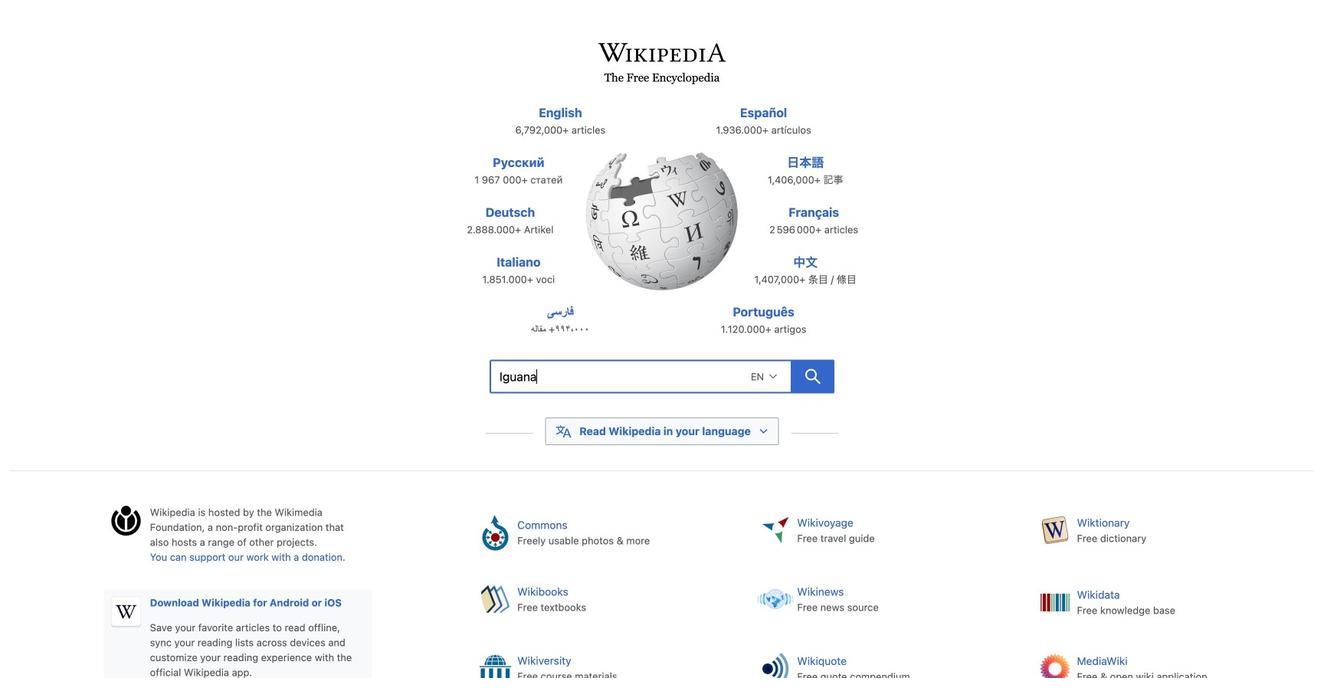 Task type: locate. For each thing, give the bounding box(es) containing it.
None search field
[[455, 356, 869, 403], [490, 360, 792, 394], [455, 356, 869, 403], [490, 360, 792, 394]]



Task type: describe. For each thing, give the bounding box(es) containing it.
other projects element
[[467, 505, 1315, 678]]

top languages element
[[451, 103, 874, 353]]



